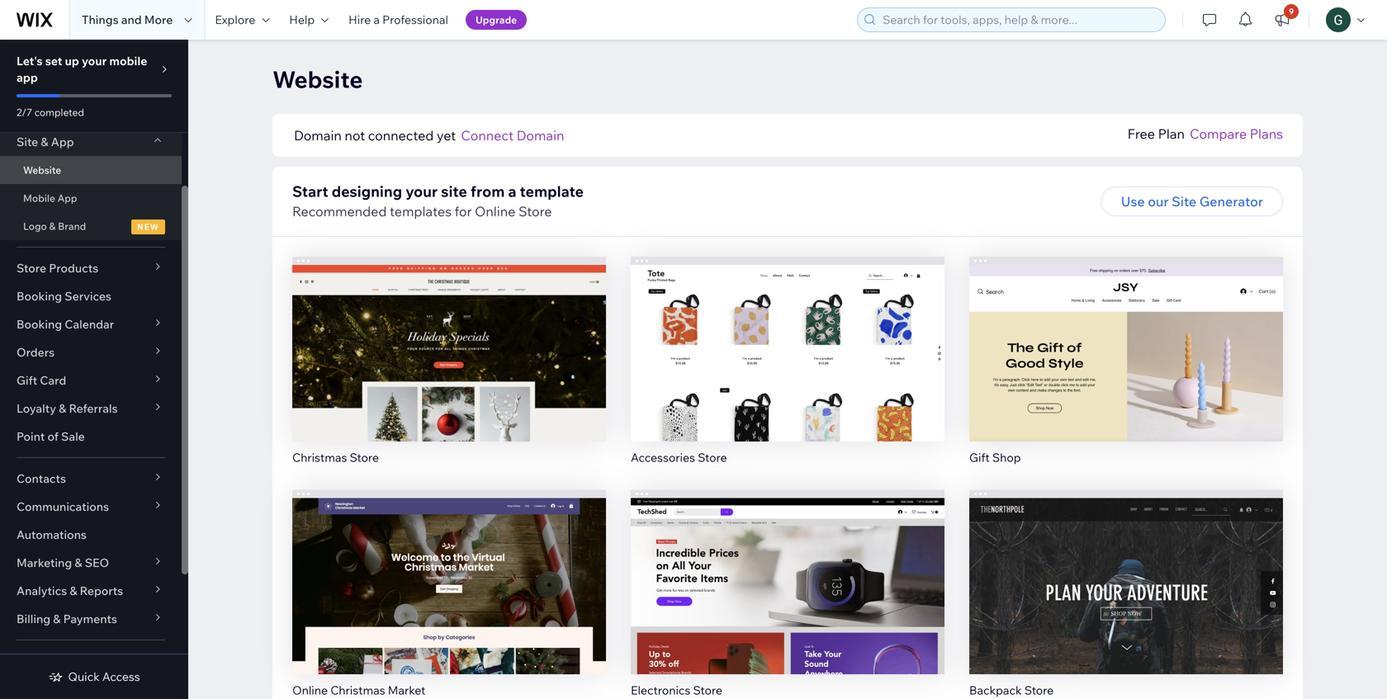 Task type: vqa. For each thing, say whether or not it's contained in the screenshot.
monetize
no



Task type: locate. For each thing, give the bounding box(es) containing it.
app inside site & app dropdown button
[[51, 135, 74, 149]]

edit button for electronics store
[[753, 554, 822, 584]]

& right loyalty
[[59, 401, 66, 416]]

& inside site & app dropdown button
[[41, 135, 48, 149]]

9
[[1289, 6, 1294, 17]]

1 vertical spatial online
[[292, 683, 328, 698]]

0 vertical spatial website
[[272, 65, 363, 94]]

view
[[434, 362, 465, 379], [1111, 362, 1142, 379], [434, 595, 465, 612], [772, 595, 803, 612], [1111, 595, 1142, 612]]

let's
[[17, 54, 43, 68]]

gift inside popup button
[[17, 373, 37, 388]]

booking inside dropdown button
[[17, 317, 62, 332]]

your up templates
[[406, 182, 438, 201]]

site
[[17, 135, 38, 149], [1172, 193, 1197, 210]]

0 vertical spatial app
[[51, 135, 74, 149]]

help button
[[279, 0, 339, 40]]

booking calendar
[[17, 317, 114, 332]]

edit button
[[414, 321, 484, 351], [753, 321, 822, 351], [1092, 321, 1161, 351], [414, 554, 484, 584], [753, 554, 822, 584], [1092, 554, 1161, 584]]

1 horizontal spatial domain
[[517, 127, 564, 144]]

start designing your site from a template recommended templates for online store
[[292, 182, 584, 220]]

1 horizontal spatial website
[[272, 65, 363, 94]]

contacts button
[[0, 465, 182, 493]]

store products
[[17, 261, 98, 275]]

your inside "start designing your site from a template recommended templates for online store"
[[406, 182, 438, 201]]

1 vertical spatial booking
[[17, 317, 62, 332]]

edit button for online christmas market
[[414, 554, 484, 584]]

1 horizontal spatial gift
[[969, 450, 990, 465]]

booking down store products
[[17, 289, 62, 303]]

0 horizontal spatial website
[[23, 164, 61, 176]]

analytics & reports button
[[0, 577, 182, 605]]

gift card button
[[0, 367, 182, 395]]

&
[[41, 135, 48, 149], [49, 220, 56, 232], [59, 401, 66, 416], [75, 556, 82, 570], [70, 584, 77, 598], [53, 612, 61, 626]]

1 horizontal spatial your
[[406, 182, 438, 201]]

a
[[373, 12, 380, 27], [508, 182, 516, 201]]

1 horizontal spatial site
[[1172, 193, 1197, 210]]

0 horizontal spatial site
[[17, 135, 38, 149]]

from
[[471, 182, 505, 201]]

hire a professional link
[[339, 0, 458, 40]]

edit button for gift shop
[[1092, 321, 1161, 351]]

website down help button
[[272, 65, 363, 94]]

contacts
[[17, 471, 66, 486]]

1 vertical spatial your
[[406, 182, 438, 201]]

mobile
[[23, 192, 55, 204]]

designing
[[332, 182, 402, 201]]

edit button for backpack store
[[1092, 554, 1161, 584]]

site & app button
[[0, 128, 182, 156]]

site down 2/7
[[17, 135, 38, 149]]

and
[[121, 12, 142, 27]]

store inside popup button
[[17, 261, 46, 275]]

view button
[[414, 356, 484, 385], [1091, 356, 1161, 385], [414, 589, 484, 619], [753, 589, 823, 619], [1091, 589, 1161, 619]]

logo
[[23, 220, 47, 232]]

sidebar element
[[0, 40, 188, 699]]

1 horizontal spatial online
[[475, 203, 516, 220]]

edit for christmas store
[[437, 328, 462, 344]]

view for gift shop
[[1111, 362, 1142, 379]]

backpack store
[[969, 683, 1054, 698]]

booking up the orders
[[17, 317, 62, 332]]

domain not connected yet connect domain
[[294, 127, 564, 144]]

0 horizontal spatial domain
[[294, 127, 342, 144]]

gift left the "card"
[[17, 373, 37, 388]]

loyalty & referrals
[[17, 401, 118, 416]]

not
[[345, 127, 365, 144]]

quick
[[68, 670, 100, 684]]

edit for gift shop
[[1114, 328, 1139, 344]]

edit
[[437, 328, 462, 344], [775, 328, 800, 344], [1114, 328, 1139, 344], [437, 561, 462, 577], [775, 561, 800, 577], [1114, 561, 1139, 577]]

things
[[82, 12, 119, 27]]

0 vertical spatial gift
[[17, 373, 37, 388]]

app down completed
[[51, 135, 74, 149]]

market
[[388, 683, 426, 698]]

explore
[[215, 12, 255, 27]]

store for electronics store
[[693, 683, 722, 698]]

& inside analytics & reports dropdown button
[[70, 584, 77, 598]]

completed
[[34, 106, 84, 118]]

booking calendar button
[[0, 310, 182, 339]]

& for site
[[41, 135, 48, 149]]

reports
[[80, 584, 123, 598]]

& right billing
[[53, 612, 61, 626]]

1 vertical spatial app
[[57, 192, 77, 204]]

2/7 completed
[[17, 106, 84, 118]]

analytics & reports
[[17, 584, 123, 598]]

your right up
[[82, 54, 107, 68]]

gift for gift shop
[[969, 450, 990, 465]]

billing & payments button
[[0, 605, 182, 633]]

1 vertical spatial website
[[23, 164, 61, 176]]

a right the from at the left of page
[[508, 182, 516, 201]]

products
[[49, 261, 98, 275]]

automations
[[17, 528, 87, 542]]

& left reports
[[70, 584, 77, 598]]

& inside loyalty & referrals popup button
[[59, 401, 66, 416]]

& inside marketing & seo popup button
[[75, 556, 82, 570]]

9 button
[[1264, 0, 1300, 40]]

site right our
[[1172, 193, 1197, 210]]

let's set up your mobile app
[[17, 54, 147, 85]]

1 booking from the top
[[17, 289, 62, 303]]

0 vertical spatial booking
[[17, 289, 62, 303]]

1 vertical spatial gift
[[969, 450, 990, 465]]

view for backpack store
[[1111, 595, 1142, 612]]

professional
[[382, 12, 448, 27]]

online
[[475, 203, 516, 220], [292, 683, 328, 698]]

2/7
[[17, 106, 32, 118]]

0 vertical spatial a
[[373, 12, 380, 27]]

0 vertical spatial your
[[82, 54, 107, 68]]

booking
[[17, 289, 62, 303], [17, 317, 62, 332]]

website
[[272, 65, 363, 94], [23, 164, 61, 176]]

booking for booking services
[[17, 289, 62, 303]]

0 horizontal spatial a
[[373, 12, 380, 27]]

marketing
[[17, 556, 72, 570]]

connect
[[461, 127, 514, 144]]

& inside the billing & payments "popup button"
[[53, 612, 61, 626]]

a right hire
[[373, 12, 380, 27]]

gift
[[17, 373, 37, 388], [969, 450, 990, 465]]

1 vertical spatial site
[[1172, 193, 1197, 210]]

1 domain from the left
[[294, 127, 342, 144]]

domain left the not on the left top
[[294, 127, 342, 144]]

view button for electronics store
[[753, 589, 823, 619]]

0 horizontal spatial gift
[[17, 373, 37, 388]]

gift for gift card
[[17, 373, 37, 388]]

1 horizontal spatial a
[[508, 182, 516, 201]]

upgrade button
[[466, 10, 527, 30]]

domain right connect
[[517, 127, 564, 144]]

0 vertical spatial online
[[475, 203, 516, 220]]

your
[[82, 54, 107, 68], [406, 182, 438, 201]]

edit for accessories store
[[775, 328, 800, 344]]

online christmas market
[[292, 683, 426, 698]]

up
[[65, 54, 79, 68]]

edit for backpack store
[[1114, 561, 1139, 577]]

2 booking from the top
[[17, 317, 62, 332]]

plans
[[1250, 126, 1283, 142]]

mobile
[[109, 54, 147, 68]]

start
[[292, 182, 328, 201]]

& down 2/7 completed
[[41, 135, 48, 149]]

0 horizontal spatial your
[[82, 54, 107, 68]]

app right mobile
[[57, 192, 77, 204]]

& right 'logo'
[[49, 220, 56, 232]]

1 vertical spatial a
[[508, 182, 516, 201]]

0 vertical spatial christmas
[[292, 450, 347, 465]]

& left seo
[[75, 556, 82, 570]]

gift left the shop
[[969, 450, 990, 465]]

website up mobile
[[23, 164, 61, 176]]

quick access
[[68, 670, 140, 684]]

view button for gift shop
[[1091, 356, 1161, 385]]

app inside mobile app 'link'
[[57, 192, 77, 204]]

0 vertical spatial site
[[17, 135, 38, 149]]

& for billing
[[53, 612, 61, 626]]

analytics
[[17, 584, 67, 598]]



Task type: describe. For each thing, give the bounding box(es) containing it.
seo
[[85, 556, 109, 570]]

Search for tools, apps, help & more... field
[[878, 8, 1160, 31]]

store products button
[[0, 254, 182, 282]]

orders button
[[0, 339, 182, 367]]

store for accessories store
[[698, 450, 727, 465]]

site & app
[[17, 135, 74, 149]]

store inside "start designing your site from a template recommended templates for online store"
[[518, 203, 552, 220]]

booking services
[[17, 289, 111, 303]]

connected
[[368, 127, 434, 144]]

marketing & seo button
[[0, 549, 182, 577]]

booking services link
[[0, 282, 182, 310]]

2 domain from the left
[[517, 127, 564, 144]]

referrals
[[69, 401, 118, 416]]

templates
[[390, 203, 452, 220]]

help
[[289, 12, 315, 27]]

view button for online christmas market
[[414, 589, 484, 619]]

billing
[[17, 612, 50, 626]]

view button for christmas store
[[414, 356, 484, 385]]

gift card
[[17, 373, 66, 388]]

gift shop
[[969, 450, 1021, 465]]

& for analytics
[[70, 584, 77, 598]]

1 vertical spatial christmas
[[330, 683, 385, 698]]

edit for electronics store
[[775, 561, 800, 577]]

yet
[[437, 127, 456, 144]]

compare plans button
[[1190, 124, 1283, 144]]

mobile app link
[[0, 184, 182, 212]]

mobile app
[[23, 192, 77, 204]]

christmas store
[[292, 450, 379, 465]]

hire a professional
[[349, 12, 448, 27]]

& for logo
[[49, 220, 56, 232]]

compare
[[1190, 126, 1247, 142]]

our
[[1148, 193, 1169, 210]]

site inside dropdown button
[[17, 135, 38, 149]]

edit button for christmas store
[[414, 321, 484, 351]]

card
[[40, 373, 66, 388]]

connect domain button
[[461, 126, 564, 145]]

billing & payments
[[17, 612, 117, 626]]

free
[[1128, 126, 1155, 142]]

free plan compare plans
[[1128, 126, 1283, 142]]

plan
[[1158, 126, 1185, 142]]

edit for online christmas market
[[437, 561, 462, 577]]

website link
[[0, 156, 182, 184]]

automations link
[[0, 521, 182, 549]]

view for electronics store
[[772, 595, 803, 612]]

marketing & seo
[[17, 556, 109, 570]]

view button for backpack store
[[1091, 589, 1161, 619]]

your inside let's set up your mobile app
[[82, 54, 107, 68]]

calendar
[[65, 317, 114, 332]]

0 horizontal spatial online
[[292, 683, 328, 698]]

logo & brand
[[23, 220, 86, 232]]

quick access button
[[48, 670, 140, 684]]

booking for booking calendar
[[17, 317, 62, 332]]

upgrade
[[476, 14, 517, 26]]

sale
[[61, 429, 85, 444]]

use our site generator
[[1121, 193, 1263, 210]]

website inside sidebar element
[[23, 164, 61, 176]]

services
[[65, 289, 111, 303]]

set
[[45, 54, 62, 68]]

communications
[[17, 500, 109, 514]]

of
[[47, 429, 59, 444]]

electronics store
[[631, 683, 722, 698]]

site
[[441, 182, 467, 201]]

point of sale
[[17, 429, 85, 444]]

brand
[[58, 220, 86, 232]]

point of sale link
[[0, 423, 182, 451]]

hire
[[349, 12, 371, 27]]

store for backpack store
[[1024, 683, 1054, 698]]

orders
[[17, 345, 55, 360]]

template
[[520, 182, 584, 201]]

accessories store
[[631, 450, 727, 465]]

app
[[17, 70, 38, 85]]

edit button for accessories store
[[753, 321, 822, 351]]

view for online christmas market
[[434, 595, 465, 612]]

& for loyalty
[[59, 401, 66, 416]]

for
[[455, 203, 472, 220]]

shop
[[992, 450, 1021, 465]]

recommended
[[292, 203, 387, 220]]

view for christmas store
[[434, 362, 465, 379]]

use
[[1121, 193, 1145, 210]]

accessories
[[631, 450, 695, 465]]

loyalty & referrals button
[[0, 395, 182, 423]]

a inside "start designing your site from a template recommended templates for online store"
[[508, 182, 516, 201]]

payments
[[63, 612, 117, 626]]

store for christmas store
[[350, 450, 379, 465]]

loyalty
[[17, 401, 56, 416]]

things and more
[[82, 12, 173, 27]]

more
[[144, 12, 173, 27]]

site inside button
[[1172, 193, 1197, 210]]

backpack
[[969, 683, 1022, 698]]

online inside "start designing your site from a template recommended templates for online store"
[[475, 203, 516, 220]]

& for marketing
[[75, 556, 82, 570]]

communications button
[[0, 493, 182, 521]]

new
[[137, 221, 159, 232]]



